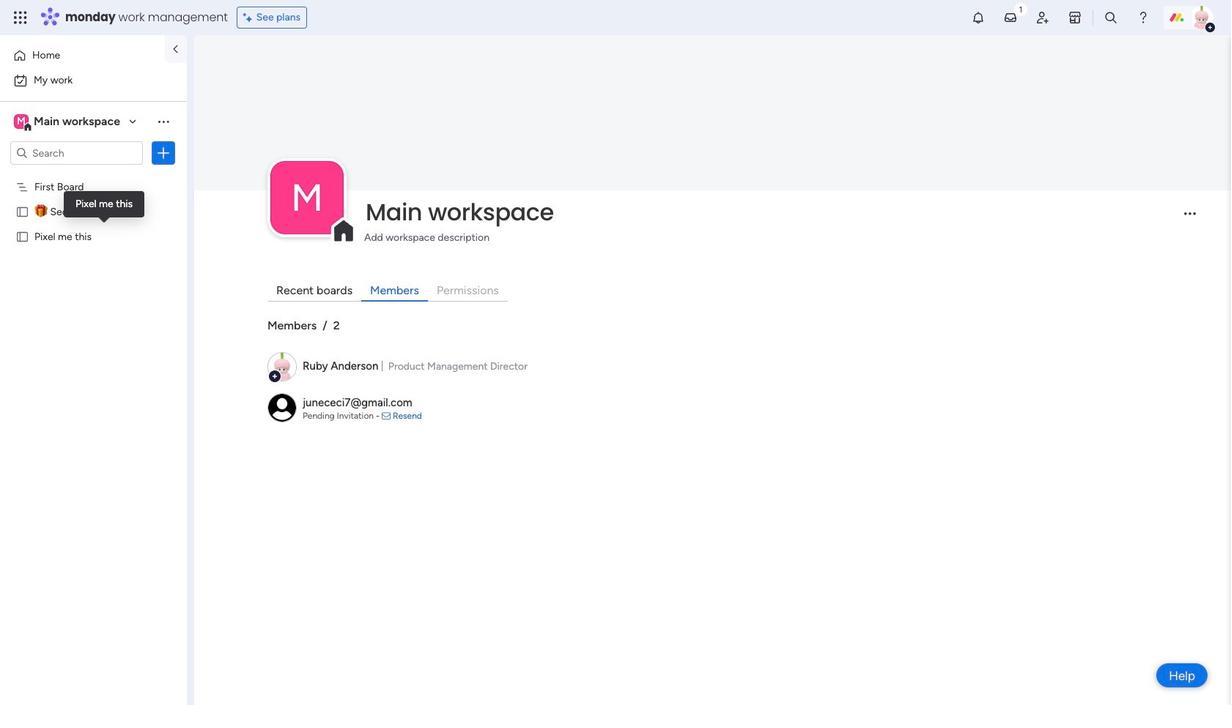 Task type: locate. For each thing, give the bounding box(es) containing it.
workspace options image
[[156, 114, 171, 129]]

workspace image
[[270, 161, 344, 234]]

option
[[9, 44, 156, 67], [9, 69, 178, 92], [0, 173, 187, 176]]

public board image
[[15, 204, 29, 218]]

options image
[[156, 146, 171, 161]]

notifications image
[[971, 10, 986, 25]]

help image
[[1136, 10, 1151, 25]]

envelope o image
[[382, 412, 391, 421]]

list box
[[0, 171, 187, 447]]

see plans image
[[243, 10, 256, 26]]

1 image
[[1014, 1, 1028, 17]]

2 vertical spatial option
[[0, 173, 187, 176]]

0 vertical spatial option
[[9, 44, 156, 67]]

None field
[[362, 197, 1172, 228]]



Task type: vqa. For each thing, say whether or not it's contained in the screenshot.
bottommost Low
no



Task type: describe. For each thing, give the bounding box(es) containing it.
search everything image
[[1104, 10, 1118, 25]]

monday marketplace image
[[1068, 10, 1083, 25]]

update feed image
[[1003, 10, 1018, 25]]

workspace image
[[14, 114, 29, 130]]

ruby anderson image
[[1190, 6, 1214, 29]]

1 vertical spatial option
[[9, 69, 178, 92]]

invite members image
[[1036, 10, 1050, 25]]

workspace selection element
[[14, 113, 122, 132]]

Search in workspace field
[[31, 145, 122, 162]]

select product image
[[13, 10, 28, 25]]

v2 ellipsis image
[[1184, 213, 1196, 225]]

public board image
[[15, 229, 29, 243]]



